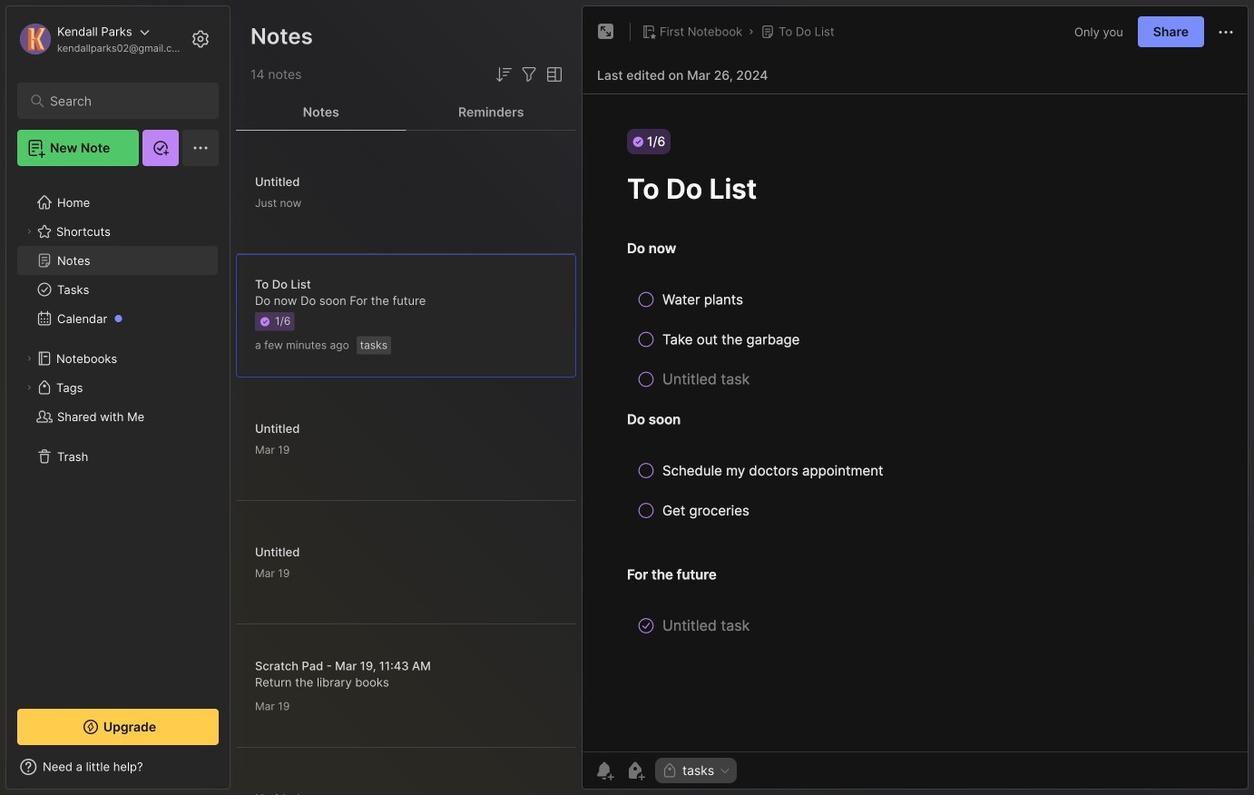 Task type: describe. For each thing, give the bounding box(es) containing it.
expand tags image
[[24, 382, 35, 393]]

WHAT'S NEW field
[[6, 753, 230, 782]]

main element
[[0, 0, 236, 795]]

note window element
[[582, 5, 1250, 795]]

click to collapse image
[[229, 762, 243, 784]]

Account field
[[17, 21, 185, 57]]

Search text field
[[50, 93, 195, 110]]

more actions image
[[1216, 21, 1238, 43]]

Add filters field
[[519, 64, 540, 85]]

none search field inside main element
[[50, 90, 195, 112]]

settings image
[[190, 28, 212, 50]]

add a reminder image
[[594, 760, 616, 782]]



Task type: vqa. For each thing, say whether or not it's contained in the screenshot.
TEST 3 cell
no



Task type: locate. For each thing, give the bounding box(es) containing it.
expand note image
[[596, 21, 618, 43]]

add tag image
[[625, 760, 647, 782]]

tree
[[6, 177, 230, 693]]

tree inside main element
[[6, 177, 230, 693]]

tasks Tag actions field
[[715, 765, 732, 777]]

Note Editor text field
[[583, 94, 1249, 752]]

More actions field
[[1216, 20, 1238, 43]]

Sort options field
[[493, 64, 515, 85]]

expand notebooks image
[[24, 353, 35, 364]]

None search field
[[50, 90, 195, 112]]

View options field
[[540, 64, 566, 85]]

tab list
[[236, 94, 577, 131]]

add filters image
[[519, 64, 540, 85]]



